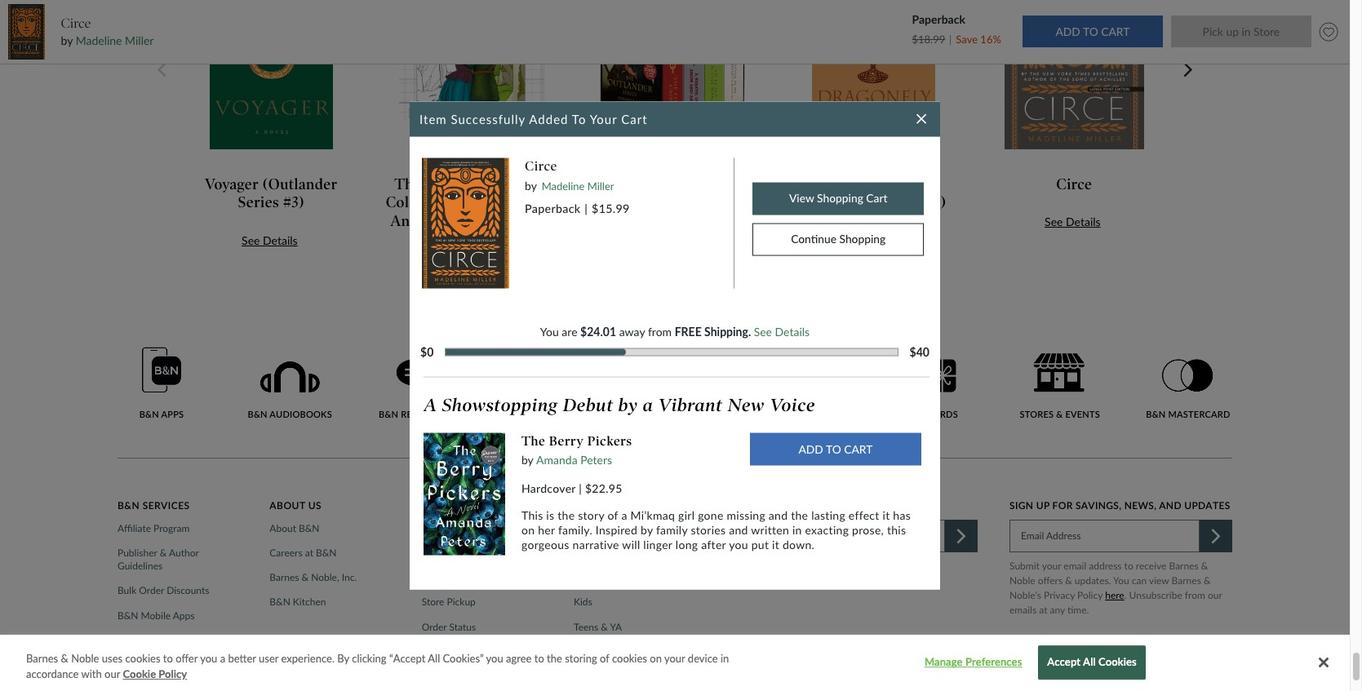 Task type: vqa. For each thing, say whether or not it's contained in the screenshot.
'B&N' inside B&N MEMBERSHIP link
no



Task type: describe. For each thing, give the bounding box(es) containing it.
paperback | $15.99
[[525, 202, 630, 216]]

b&n for b&n mastercard
[[1147, 409, 1166, 420]]

cookies"
[[443, 652, 484, 665]]

updates
[[1185, 500, 1231, 512]]

adult
[[414, 212, 452, 230]]

& down careers at b&n link
[[302, 572, 309, 584]]

about for about b&n
[[270, 522, 296, 535]]

mobile
[[141, 610, 171, 622]]

madeline for circe by madeline miller
[[76, 34, 122, 47]]

mastercard
[[1169, 409, 1231, 420]]

follow
[[1011, 665, 1054, 677]]

b&n mastercard link
[[118, 659, 194, 672]]

bulk order discounts link
[[118, 585, 214, 598]]

circe for circe by madeline miller
[[61, 15, 91, 31]]

b&n for b&n kitchen
[[270, 596, 290, 609]]

cards
[[928, 409, 958, 420]]

offers
[[1038, 575, 1063, 587]]

| for madeline
[[585, 202, 588, 216]]

see details link for circe
[[1045, 215, 1101, 229]]

publisher
[[118, 547, 157, 559]]

your inside submit your email address to receive barnes & noble offers & updates. you can view barnes & noble's privacy policy
[[1042, 560, 1062, 572]]

store
[[777, 409, 806, 420]]

add to wishlist image
[[1316, 19, 1342, 45]]

0 horizontal spatial to
[[163, 652, 173, 665]]

book cover:the berry pickers image
[[424, 433, 505, 556]]

series inside voyager (outlander series #3)
[[238, 194, 279, 212]]

barnes right "view"
[[1172, 575, 1202, 587]]

the official outlander coloring book: volume 2: an adult coloring book option
[[375, 0, 576, 268]]

2 horizontal spatial and
[[1160, 500, 1182, 512]]

1 horizontal spatial to
[[535, 652, 544, 665]]

see for the official outlander coloring book: volume 2: an adult coloring book
[[443, 252, 461, 266]]

all inside barnes & noble uses cookies to offer you a better user experience. by clicking "accept all cookies" you agree to the storing of cookies on your device in accordance with our
[[428, 652, 440, 665]]

$18.99
[[912, 33, 946, 46]]

accordance
[[26, 668, 79, 681]]

all inside button
[[1083, 656, 1096, 669]]

better
[[228, 652, 256, 665]]

vibrant
[[658, 394, 723, 416]]

& left ya
[[601, 621, 608, 633]]

help center link
[[422, 522, 479, 536]]

uses
[[102, 652, 123, 665]]

madeline miller link for by
[[76, 34, 154, 47]]

us
[[308, 500, 322, 512]]

the left the lasting
[[791, 509, 809, 522]]

services
[[143, 500, 190, 512]]

careers
[[270, 547, 303, 559]]

ebooks
[[574, 646, 606, 658]]

you inside submit your email address to receive barnes & noble offers & updates. you can view barnes & noble's privacy policy
[[1114, 575, 1130, 587]]

affiliate
[[118, 522, 151, 535]]

covid safety link
[[422, 547, 481, 560]]

shopping for continue
[[840, 232, 886, 246]]

book
[[519, 212, 554, 230]]

2:
[[547, 194, 558, 212]]

see inside "item successfully added to your cart" dialog
[[754, 325, 772, 339]]

b&n membership
[[118, 634, 195, 647]]

#2)
[[925, 194, 947, 212]]

b&n audiobooks
[[248, 409, 332, 420]]

careers at b&n link
[[270, 547, 342, 560]]

accept all cookies button
[[1039, 646, 1146, 680]]

noble inside submit your email address to receive barnes & noble offers & updates. you can view barnes & noble's privacy policy
[[1010, 575, 1036, 587]]

see details for dragonfly in amber (outlander series #2)
[[844, 233, 900, 247]]

view details image inside outlander volumes 5-8 (4-book boxed set): the fiery cross, a breath of snow and ashes, an echo in the bone, written in my own heart's blood option
[[600, 0, 747, 122]]

noble inside barnes & noble uses cookies to offer you a better user experience. by clicking "accept all cookies" you agree to the storing of cookies on your device in accordance with our
[[71, 652, 99, 665]]

stores & events link
[[1016, 354, 1104, 420]]

stories
[[691, 523, 726, 537]]

the official outlander coloring book: volume 2: an adult coloring book
[[386, 175, 558, 230]]

barnes up "view"
[[1170, 560, 1199, 572]]

item successfully added to your cart
[[420, 112, 648, 126]]

b&n for b&n reads blog
[[379, 409, 399, 420]]

recalls
[[458, 646, 488, 658]]

privacy alert dialog
[[0, 635, 1350, 692]]

1 vertical spatial it
[[772, 538, 780, 552]]

discounts
[[167, 585, 209, 597]]

up
[[1037, 500, 1050, 512]]

the for berry
[[522, 433, 546, 449]]

& down email
[[1066, 575, 1073, 587]]

paperback for paperback
[[912, 12, 966, 26]]

prose,
[[852, 523, 884, 537]]

linger
[[644, 538, 673, 552]]

. inside . unsubscribe from our emails at                         any time.
[[1125, 589, 1127, 602]]

her
[[538, 523, 555, 537]]

gift cards link
[[888, 360, 976, 420]]

a right find
[[782, 500, 789, 512]]

b&n for b&n apps
[[139, 409, 159, 420]]

& inside barnes & noble uses cookies to offer you a better user experience. by clicking "accept all cookies" you agree to the storing of cookies on your device in accordance with our
[[61, 652, 68, 665]]

quick
[[422, 500, 455, 512]]

b&n podcast link
[[503, 362, 591, 420]]

see details for circe
[[1045, 215, 1101, 229]]

miller for circe by madeline miller
[[125, 34, 154, 47]]

see for voyager (outlander series #3)
[[242, 233, 260, 247]]

accept
[[1048, 656, 1081, 669]]

by inside the berry pickers by amanda peters
[[522, 453, 534, 467]]

events
[[1066, 409, 1101, 420]]

(outlander inside dragonfly in amber (outlander series #2)
[[801, 194, 876, 212]]

berry
[[549, 433, 584, 449]]

has
[[893, 509, 911, 522]]

teens & ya
[[574, 621, 622, 633]]

details for circe
[[1066, 215, 1101, 229]]

1 horizontal spatial you
[[486, 652, 504, 665]]

item successfully added to your cart dialog
[[410, 101, 940, 590]]

your inside barnes & noble uses cookies to offer you a better user experience. by clicking "accept all cookies" you agree to the storing of cookies on your device in accordance with our
[[665, 652, 685, 665]]

see for dragonfly in amber (outlander series #2)
[[844, 233, 863, 247]]

barnes inside barnes & noble uses cookies to offer you a better user experience. by clicking "accept all cookies" you agree to the storing of cookies on your device in accordance with our
[[26, 652, 58, 665]]

view details image for the
[[399, 0, 546, 122]]

view details image for dragonfly
[[812, 0, 936, 150]]

see details link for voyager (outlander series #3)
[[242, 233, 298, 247]]

on inside this is the story of a mi'kmaq girl gone missing and the lasting effect it has on her family. inspired by family stories and written in exacting prose, this gorgeous narrative will linger long after you put it down.
[[522, 523, 535, 537]]

| for pickers
[[579, 482, 582, 495]]

guidelines
[[118, 560, 163, 573]]

the for official
[[395, 175, 421, 193]]

this
[[522, 509, 543, 522]]

you are $24.01 away from free shipping . see details
[[540, 325, 810, 339]]

about b&n link
[[270, 522, 325, 536]]

0 vertical spatial it
[[883, 509, 890, 522]]

is
[[547, 509, 555, 522]]

you inside this is the story of a mi'kmaq girl gone missing and the lasting effect it has on her family. inspired by family stories and written in exacting prose, this gorgeous narrative will linger long after you put it down.
[[729, 538, 749, 552]]

by inside circe by madeline miller
[[61, 34, 73, 47]]

see details link for dragonfly in amber (outlander series #2)
[[844, 233, 900, 247]]

publisher & author guidelines
[[118, 547, 199, 573]]

b&n mastercard link
[[1145, 360, 1233, 420]]

the berry pickers by amanda peters
[[522, 433, 632, 467]]

dragonfly
[[806, 175, 874, 193]]

b&n reads blog link
[[374, 356, 463, 420]]

store pickup
[[422, 596, 476, 609]]

1 horizontal spatial coloring
[[456, 212, 516, 230]]

by right debut
[[619, 394, 638, 416]]

view details image for voyager
[[209, 0, 334, 150]]

barnes down careers
[[270, 572, 299, 584]]

1 horizontal spatial and
[[769, 509, 788, 522]]

in store pickup link
[[759, 345, 848, 420]]

b&n for b&n membership
[[118, 634, 138, 647]]

b&n apps
[[139, 409, 184, 420]]

from inside "item successfully added to your cart" dialog
[[648, 325, 672, 339]]

blog
[[433, 409, 458, 420]]

address
[[1089, 560, 1122, 572]]

1 cookies from the left
[[125, 652, 160, 665]]

& inside publisher & author guidelines
[[160, 547, 167, 559]]

0 vertical spatial cart
[[622, 112, 648, 126]]

0 horizontal spatial you
[[200, 652, 217, 665]]

bulk
[[118, 585, 137, 597]]

barnes & noble, inc. link
[[270, 572, 362, 585]]

teens & ya link
[[574, 621, 627, 634]]

debut
[[563, 394, 614, 416]]

40
[[917, 345, 930, 359]]

narrative
[[573, 538, 620, 552]]

$
[[910, 345, 917, 359]]

our inside barnes & noble uses cookies to offer you a better user experience. by clicking "accept all cookies" you agree to the storing of cookies on your device in accordance with our
[[105, 668, 120, 681]]

barnes & noble, inc.
[[270, 572, 357, 584]]

$0
[[420, 345, 437, 359]]

by inside barnes & noble uses cookies to offer you a better user experience. by clicking "accept all cookies" you agree to the storing of cookies on your device in accordance with our
[[337, 652, 349, 665]]

view
[[789, 191, 814, 205]]

find a store
[[755, 500, 824, 512]]

family.
[[558, 523, 593, 537]]

from inside . unsubscribe from our emails at                         any time.
[[1185, 589, 1206, 602]]

submit your email address to receive barnes & noble offers & updates. you can view barnes & noble's privacy policy
[[1010, 560, 1211, 602]]

bulk order discounts
[[118, 585, 209, 597]]

& right "view"
[[1204, 575, 1211, 587]]

manage preferences
[[925, 656, 1023, 669]]

cookie
[[123, 668, 156, 681]]



Task type: locate. For each thing, give the bounding box(es) containing it.
madeline for circe by madeline miller
[[542, 179, 585, 192]]

at right "emails"
[[1039, 604, 1048, 616]]

see down voyager (outlander series #3) link
[[242, 233, 260, 247]]

the left storing
[[547, 652, 562, 665]]

1 vertical spatial your
[[665, 652, 685, 665]]

and up written
[[769, 509, 788, 522]]

1 vertical spatial by
[[337, 652, 349, 665]]

of right storing
[[600, 652, 610, 665]]

view details image inside circe option
[[1004, 0, 1145, 150]]

0 horizontal spatial cart
[[622, 112, 648, 126]]

order right bulk
[[139, 585, 164, 597]]

b&n for b&n membership
[[634, 409, 654, 420]]

0 horizontal spatial coloring
[[386, 194, 446, 212]]

1 vertical spatial madeline miller link
[[542, 179, 614, 192]]

gone
[[698, 509, 724, 522]]

see details inside circe option
[[1045, 215, 1101, 229]]

miller for circe by madeline miller
[[588, 179, 614, 192]]

about for about us
[[270, 500, 306, 512]]

1 about from the top
[[270, 500, 306, 512]]

series inside dragonfly in amber (outlander series #2)
[[880, 194, 921, 212]]

1 series from the left
[[238, 194, 279, 212]]

outlander volumes 5-8 (4-book boxed set): the fiery cross, a breath of snow and ashes, an echo in the bone, written in my own heart's blood option
[[576, 0, 777, 268]]

details inside voyager (outlander series #3) option
[[263, 233, 298, 247]]

kitchen
[[293, 596, 326, 609]]

ebooks link
[[574, 646, 611, 659]]

b&n for b&n podcast
[[514, 409, 534, 420]]

to inside submit your email address to receive barnes & noble offers & updates. you can view barnes & noble's privacy policy
[[1125, 560, 1134, 572]]

help down quick
[[422, 522, 442, 535]]

1 vertical spatial from
[[1185, 589, 1206, 602]]

0 vertical spatial store
[[792, 500, 824, 512]]

membership
[[141, 634, 195, 647]]

madeline up 2: on the left of page
[[542, 179, 585, 192]]

about inside "link"
[[270, 522, 296, 535]]

0 vertical spatial madeline
[[76, 34, 122, 47]]

1 horizontal spatial (outlander
[[801, 194, 876, 212]]

series down amber at the right of page
[[880, 194, 921, 212]]

circe inside circe by madeline miller
[[61, 15, 91, 31]]

paperback up $18.99
[[912, 12, 966, 26]]

see right continue
[[844, 233, 863, 247]]

you left the put
[[729, 538, 749, 552]]

all right "accept on the bottom left of page
[[428, 652, 440, 665]]

b&n kitchen
[[270, 596, 326, 609]]

0 horizontal spatial madeline miller link
[[76, 34, 154, 47]]

a
[[643, 394, 654, 416], [782, 500, 789, 512], [622, 509, 628, 522], [220, 652, 225, 665]]

away
[[619, 325, 645, 339]]

0 vertical spatial our
[[1208, 589, 1223, 602]]

0 horizontal spatial paperback
[[525, 202, 581, 216]]

all right accept
[[1083, 656, 1096, 669]]

details down 'circe' link
[[1066, 215, 1101, 229]]

stores & events
[[1020, 409, 1101, 420]]

your up offers
[[1042, 560, 1062, 572]]

series
[[238, 194, 279, 212], [880, 194, 921, 212]]

policy down offer on the left bottom
[[159, 668, 187, 681]]

2 series from the left
[[880, 194, 921, 212]]

0 horizontal spatial miller
[[125, 34, 154, 47]]

coloring down book: on the left top
[[456, 212, 516, 230]]

details up in store pickup link
[[775, 325, 810, 339]]

0 horizontal spatial order
[[139, 585, 164, 597]]

0 vertical spatial by
[[525, 178, 537, 192]]

0 horizontal spatial policy
[[159, 668, 187, 681]]

madeline miller link
[[76, 34, 154, 47], [542, 179, 614, 192]]

1 vertical spatial you
[[1114, 575, 1130, 587]]

after
[[701, 538, 726, 552]]

view shopping cart
[[789, 191, 888, 205]]

by up the 'volume'
[[525, 178, 537, 192]]

madeline inside circe by madeline miller
[[542, 179, 585, 192]]

from right unsubscribe
[[1185, 589, 1206, 602]]

see down 'circe' link
[[1045, 215, 1063, 229]]

2 view details image from the left
[[399, 0, 546, 122]]

podcast
[[536, 409, 580, 420]]

paperback for paperback | $15.99
[[525, 202, 581, 216]]

by left amanda
[[522, 453, 534, 467]]

gift cards
[[905, 409, 958, 420]]

0 vertical spatial in
[[877, 175, 891, 193]]

1 horizontal spatial madeline miller link
[[542, 179, 614, 192]]

& up accordance
[[61, 652, 68, 665]]

see inside voyager (outlander series #3) option
[[242, 233, 260, 247]]

sign
[[1010, 500, 1034, 512]]

it left has
[[883, 509, 890, 522]]

of inside this is the story of a mi'kmaq girl gone missing and the lasting effect it has on her family. inspired by family stories and written in exacting prose, this gorgeous narrative will linger long after you put it down.
[[608, 509, 618, 522]]

new
[[728, 394, 765, 416]]

see details link up in store pickup link
[[754, 325, 810, 339]]

1 horizontal spatial store
[[792, 500, 824, 512]]

your
[[1042, 560, 1062, 572], [665, 652, 685, 665]]

circe image
[[8, 4, 45, 60]]

1 vertical spatial store
[[422, 596, 445, 609]]

see details link inside voyager (outlander series #3) option
[[242, 233, 298, 247]]

will
[[622, 538, 640, 552]]

affiliate program
[[118, 522, 190, 535]]

see details link down dragonfly in amber (outlander series #2) link
[[844, 233, 900, 247]]

you up here
[[1114, 575, 1130, 587]]

clicking
[[352, 652, 387, 665]]

in left amber at the right of page
[[877, 175, 891, 193]]

1 view details image from the left
[[209, 0, 334, 150]]

in inside this is the story of a mi'kmaq girl gone missing and the lasting effect it has on her family. inspired by family stories and written in exacting prose, this gorgeous narrative will linger long after you put it down.
[[793, 523, 802, 537]]

details inside the dragonfly in amber (outlander series #2) option
[[865, 233, 900, 247]]

1 vertical spatial in
[[793, 523, 802, 537]]

on down this
[[522, 523, 535, 537]]

0 horizontal spatial noble
[[71, 652, 99, 665]]

paperback down circe by madeline miller
[[525, 202, 581, 216]]

long
[[676, 538, 698, 552]]

1 vertical spatial on
[[650, 652, 662, 665]]

fiction
[[574, 547, 604, 559]]

0 horizontal spatial (outlander
[[263, 175, 338, 193]]

miller inside circe by madeline miller
[[125, 34, 154, 47]]

madeline right circe image
[[76, 34, 122, 47]]

0 vertical spatial madeline miller link
[[76, 34, 154, 47]]

circe option
[[978, 0, 1178, 268]]

affiliate program link
[[118, 522, 195, 536]]

noble up with
[[71, 652, 99, 665]]

item
[[420, 112, 447, 126]]

1 horizontal spatial order
[[422, 621, 447, 633]]

0 vertical spatial (outlander
[[263, 175, 338, 193]]

details inside the official outlander coloring book: volume 2: an adult coloring book option
[[464, 252, 499, 266]]

unsubscribe
[[1130, 589, 1183, 602]]

exacting
[[805, 523, 849, 537]]

4 view details image from the left
[[812, 0, 936, 150]]

to right agree
[[535, 652, 544, 665]]

see details down #3)
[[242, 233, 298, 247]]

see details link inside the dragonfly in amber (outlander series #2) option
[[844, 233, 900, 247]]

miller inside circe by madeline miller
[[588, 179, 614, 192]]

reads
[[401, 409, 431, 420]]

view details image inside voyager (outlander series #3) option
[[209, 0, 334, 150]]

by left clicking
[[337, 652, 349, 665]]

it right the put
[[772, 538, 780, 552]]

cookies up cookie
[[125, 652, 160, 665]]

order up product
[[422, 621, 447, 633]]

madeline miller link for by
[[542, 179, 614, 192]]

coloring up an
[[386, 194, 446, 212]]

policy inside submit your email address to receive barnes & noble offers & updates. you can view barnes & noble's privacy policy
[[1078, 589, 1103, 602]]

by down mi'kmaq
[[641, 523, 653, 537]]

see details link down #3)
[[242, 233, 298, 247]]

safety
[[449, 547, 476, 559]]

a up inspired
[[622, 509, 628, 522]]

1 horizontal spatial by
[[525, 178, 537, 192]]

circe link
[[988, 175, 1161, 194]]

of inside barnes & noble uses cookies to offer you a better user experience. by clicking "accept all cookies" you agree to the storing of cookies on your device in accordance with our
[[600, 652, 610, 665]]

a left the better
[[220, 652, 225, 665]]

paperback inside "item successfully added to your cart" dialog
[[525, 202, 581, 216]]

1 horizontal spatial series
[[880, 194, 921, 212]]

at inside . unsubscribe from our emails at                         any time.
[[1039, 604, 1048, 616]]

b&n for b&n services
[[118, 500, 140, 512]]

effect
[[849, 509, 880, 522]]

cookies down ya
[[612, 652, 647, 665]]

noble down submit
[[1010, 575, 1036, 587]]

you right offer on the left bottom
[[200, 652, 217, 665]]

0 horizontal spatial help
[[422, 522, 442, 535]]

details for voyager (outlander series #3)
[[263, 233, 298, 247]]

accept all cookies
[[1048, 656, 1137, 669]]

0 horizontal spatial and
[[729, 523, 748, 537]]

details down the official outlander coloring book: volume 2: an adult coloring book link
[[464, 252, 499, 266]]

1 vertical spatial (outlander
[[801, 194, 876, 212]]

circe inside 'circe' link
[[1057, 175, 1093, 193]]

1 horizontal spatial our
[[1208, 589, 1223, 602]]

emails
[[1010, 604, 1037, 616]]

see details inside the official outlander coloring book: volume 2: an adult coloring book option
[[443, 252, 499, 266]]

1 horizontal spatial the
[[522, 433, 546, 449]]

the up an
[[395, 175, 421, 193]]

(outlander up #3)
[[263, 175, 338, 193]]

in inside barnes & noble uses cookies to offer you a better user experience. by clicking "accept all cookies" you agree to the storing of cookies on your device in accordance with our
[[721, 652, 729, 665]]

on left device at the right bottom of page
[[650, 652, 662, 665]]

see details inside voyager (outlander series #3) option
[[242, 233, 298, 247]]

a inside this is the story of a mi'kmaq girl gone missing and the lasting effect it has on her family. inspired by family stories and written in exacting prose, this gorgeous narrative will linger long after you put it down.
[[622, 509, 628, 522]]

an
[[390, 212, 410, 230]]

1 vertical spatial noble
[[71, 652, 99, 665]]

pickup
[[809, 409, 842, 420]]

in inside dragonfly in amber (outlander series #2)
[[877, 175, 891, 193]]

to down membership
[[163, 652, 173, 665]]

see details down 'circe' link
[[1045, 215, 1101, 229]]

& right the receive
[[1202, 560, 1209, 572]]

amanda
[[536, 453, 578, 467]]

2 horizontal spatial circe
[[1057, 175, 1093, 193]]

0 horizontal spatial the
[[395, 175, 421, 193]]

0 horizontal spatial madeline
[[76, 34, 122, 47]]

1 horizontal spatial at
[[1039, 604, 1048, 616]]

it
[[883, 509, 890, 522], [772, 538, 780, 552]]

you inside dialog
[[540, 325, 559, 339]]

see details link inside circe option
[[1045, 215, 1101, 229]]

apps
[[161, 409, 184, 420]]

by right circe image
[[61, 34, 73, 47]]

a left membership
[[643, 394, 654, 416]]

2 vertical spatial in
[[721, 652, 729, 665]]

1 vertical spatial cart
[[867, 191, 888, 205]]

dragonfly in amber (outlander series #2) link
[[787, 175, 961, 212]]

outlander
[[480, 175, 550, 193]]

this is the story of a mi'kmaq girl gone missing and the lasting effect it has on her family. inspired by family stories and written in exacting prose, this gorgeous narrative will linger long after you put it down.
[[522, 509, 911, 552]]

our down the uses
[[105, 668, 120, 681]]

0 horizontal spatial cookies
[[125, 652, 160, 665]]

here
[[1106, 589, 1125, 602]]

at inside careers at b&n link
[[305, 547, 313, 559]]

series down voyager
[[238, 194, 279, 212]]

by
[[61, 34, 73, 47], [619, 394, 638, 416], [522, 453, 534, 467], [641, 523, 653, 537]]

1 horizontal spatial cookies
[[612, 652, 647, 665]]

5 view details image from the left
[[1004, 0, 1145, 150]]

find
[[755, 500, 780, 512]]

2 cookies from the left
[[612, 652, 647, 665]]

0 horizontal spatial store
[[422, 596, 445, 609]]

1 vertical spatial order
[[422, 621, 447, 633]]

see details inside the dragonfly in amber (outlander series #2) option
[[844, 233, 900, 247]]

kids link
[[574, 596, 597, 610]]

about b&n
[[270, 522, 320, 535]]

details down dragonfly in amber (outlander series #2) link
[[865, 233, 900, 247]]

2 horizontal spatial in
[[877, 175, 891, 193]]

1 horizontal spatial paperback
[[912, 12, 966, 26]]

policy inside privacy alert dialog
[[159, 668, 187, 681]]

2 about from the top
[[270, 522, 296, 535]]

see details link
[[1045, 215, 1101, 229], [242, 233, 298, 247], [844, 233, 900, 247], [443, 252, 499, 266], [754, 325, 810, 339]]

barnes up accordance
[[26, 652, 58, 665]]

0 vertical spatial order
[[139, 585, 164, 597]]

and right news,
[[1160, 500, 1182, 512]]

1 horizontal spatial circe
[[525, 158, 558, 173]]

the inside the berry pickers by amanda peters
[[522, 433, 546, 449]]

circe for circe
[[1057, 175, 1093, 193]]

noble, inc.
[[311, 572, 357, 584]]

0 vertical spatial at
[[305, 547, 313, 559]]

1 horizontal spatial cart
[[867, 191, 888, 205]]

(outlander inside voyager (outlander series #3)
[[263, 175, 338, 193]]

1 horizontal spatial .
[[1125, 589, 1127, 602]]

0 horizontal spatial from
[[648, 325, 672, 339]]

book:
[[449, 194, 488, 212]]

see details link down 'circe' link
[[1045, 215, 1101, 229]]

view details image inside the official outlander coloring book: volume 2: an adult coloring book option
[[399, 0, 546, 122]]

view details image
[[209, 0, 334, 150], [399, 0, 546, 122], [600, 0, 747, 122], [812, 0, 936, 150], [1004, 0, 1145, 150]]

submit
[[1010, 560, 1040, 572]]

b&n reads blog
[[379, 409, 458, 420]]

from right away
[[648, 325, 672, 339]]

see details down adult
[[443, 252, 499, 266]]

email
[[1064, 560, 1087, 572]]

0 vertical spatial of
[[608, 509, 618, 522]]

& right stores
[[1057, 409, 1063, 420]]

continue shopping button
[[753, 223, 924, 256]]

| left the '$22.95' at left bottom
[[579, 482, 582, 495]]

voyager
[[205, 175, 259, 193]]

circe by madeline miller
[[525, 158, 614, 192]]

by inside this is the story of a mi'kmaq girl gone missing and the lasting effect it has on her family. inspired by family stories and written in exacting prose, this gorgeous narrative will linger long after you put it down.
[[641, 523, 653, 537]]

our inside . unsubscribe from our emails at                         any time.
[[1208, 589, 1223, 602]]

the down b&n podcast at the left of the page
[[522, 433, 546, 449]]

in right device at the right bottom of page
[[721, 652, 729, 665]]

0 horizontal spatial circe
[[61, 15, 91, 31]]

1 horizontal spatial |
[[585, 202, 588, 216]]

& left "author"
[[160, 547, 167, 559]]

(outlander down dragonfly
[[801, 194, 876, 212]]

see details link down adult
[[443, 252, 499, 266]]

b&n membership link
[[631, 360, 719, 420]]

details for the official outlander coloring book: volume 2: an adult coloring book
[[464, 252, 499, 266]]

a inside barnes & noble uses cookies to offer you a better user experience. by clicking "accept all cookies" you agree to the storing of cookies on your device in accordance with our
[[220, 652, 225, 665]]

voyager (outlander series #3) option
[[174, 0, 375, 268]]

3 view details image from the left
[[600, 0, 747, 122]]

in up down.
[[793, 523, 802, 537]]

of up inspired
[[608, 509, 618, 522]]

0 horizontal spatial |
[[579, 482, 582, 495]]

circe for circe by madeline miller
[[525, 158, 558, 173]]

1 vertical spatial of
[[600, 652, 610, 665]]

miller
[[125, 34, 154, 47], [588, 179, 614, 192]]

to up can
[[1125, 560, 1134, 572]]

1 vertical spatial |
[[579, 482, 582, 495]]

see inside circe option
[[1045, 215, 1063, 229]]

0 vertical spatial your
[[1042, 560, 1062, 572]]

0 vertical spatial miller
[[125, 34, 154, 47]]

0 vertical spatial the
[[395, 175, 421, 193]]

careers at b&n
[[270, 547, 337, 559]]

showstopping
[[442, 394, 558, 416]]

1 vertical spatial miller
[[588, 179, 614, 192]]

$15.99
[[592, 202, 630, 216]]

1 vertical spatial our
[[105, 668, 120, 681]]

1 vertical spatial help
[[422, 522, 442, 535]]

b&n for b&n mobile apps
[[118, 610, 138, 622]]

b&n for b&n mastercard
[[118, 659, 138, 671]]

audiobooks
[[270, 409, 332, 420]]

0 horizontal spatial on
[[522, 523, 535, 537]]

. unsubscribe from our emails at                         any time.
[[1010, 589, 1223, 616]]

details for dragonfly in amber (outlander series #2)
[[865, 233, 900, 247]]

1 horizontal spatial it
[[883, 509, 890, 522]]

0 vertical spatial from
[[648, 325, 672, 339]]

.
[[749, 325, 751, 339], [1125, 589, 1127, 602]]

details down #3)
[[263, 233, 298, 247]]

see inside the dragonfly in amber (outlander series #2) option
[[844, 233, 863, 247]]

the inside the official outlander coloring book: volume 2: an adult coloring book
[[395, 175, 421, 193]]

circe inside circe by madeline miller
[[525, 158, 558, 173]]

about up "about b&n"
[[270, 500, 306, 512]]

shopping for view
[[817, 191, 864, 205]]

see details link inside the official outlander coloring book: volume 2: an adult coloring book option
[[443, 252, 499, 266]]

see
[[1045, 215, 1063, 229], [242, 233, 260, 247], [844, 233, 863, 247], [443, 252, 461, 266], [754, 325, 772, 339]]

details inside circe option
[[1066, 215, 1101, 229]]

family
[[656, 523, 688, 537]]

down.
[[783, 538, 815, 552]]

see inside the official outlander coloring book: volume 2: an adult coloring book option
[[443, 252, 461, 266]]

1 vertical spatial policy
[[159, 668, 187, 681]]

0 horizontal spatial it
[[772, 538, 780, 552]]

None submit
[[1023, 16, 1163, 48], [1171, 16, 1312, 48], [750, 433, 922, 466], [1023, 16, 1163, 48], [1171, 16, 1312, 48], [750, 433, 922, 466]]

1 horizontal spatial miller
[[588, 179, 614, 192]]

see down adult
[[443, 252, 461, 266]]

0 vertical spatial policy
[[1078, 589, 1103, 602]]

&
[[1057, 409, 1063, 420], [160, 547, 167, 559], [1202, 560, 1209, 572], [302, 572, 309, 584], [1066, 575, 1073, 587], [1204, 575, 1211, 587], [601, 621, 608, 633], [61, 652, 68, 665]]

mastercard
[[141, 659, 189, 671]]

kids
[[574, 596, 593, 609]]

policy down updates.
[[1078, 589, 1103, 602]]

you left agree
[[486, 652, 504, 665]]

see right "shipping"
[[754, 325, 772, 339]]

0 horizontal spatial your
[[665, 652, 685, 665]]

hardcover | $22.95
[[522, 482, 626, 495]]

the official outlander coloring book: volume 2: an adult coloring book link
[[386, 175, 559, 231]]

view details image inside the dragonfly in amber (outlander series #2) option
[[812, 0, 936, 150]]

you left are
[[540, 325, 559, 339]]

1 vertical spatial the
[[522, 433, 546, 449]]

the right the is on the bottom of page
[[558, 509, 575, 522]]

1 vertical spatial .
[[1125, 589, 1127, 602]]

dragonfly in amber (outlander series #2) option
[[777, 0, 978, 268]]

see details
[[1045, 215, 1101, 229], [242, 233, 298, 247], [844, 233, 900, 247], [443, 252, 499, 266]]

details inside "item successfully added to your cart" dialog
[[775, 325, 810, 339]]

by inside circe by madeline miller
[[525, 178, 537, 192]]

1 horizontal spatial from
[[1185, 589, 1206, 602]]

continue
[[791, 232, 837, 246]]

agree
[[506, 652, 532, 665]]

shopping inside button
[[840, 232, 886, 246]]

| left $15.99
[[585, 202, 588, 216]]

girl
[[679, 509, 695, 522]]

on inside barnes & noble uses cookies to offer you a better user experience. by clicking "accept all cookies" you agree to the storing of cookies on your device in accordance with our
[[650, 652, 662, 665]]

see for circe
[[1045, 215, 1063, 229]]

1 horizontal spatial help
[[458, 500, 484, 512]]

see details down dragonfly in amber (outlander series #2) link
[[844, 233, 900, 247]]

your left device at the right bottom of page
[[665, 652, 685, 665]]

to
[[572, 112, 587, 126]]

0 horizontal spatial by
[[337, 652, 349, 665]]

|
[[585, 202, 588, 216], [579, 482, 582, 495]]

1 vertical spatial about
[[270, 522, 296, 535]]

amber
[[895, 175, 941, 193]]

b&n for b&n audiobooks
[[248, 409, 268, 420]]

2 horizontal spatial you
[[729, 538, 749, 552]]

1 vertical spatial at
[[1039, 604, 1048, 616]]

0 horizontal spatial in
[[721, 652, 729, 665]]

paperback
[[912, 12, 966, 26], [525, 202, 581, 216]]

0 vertical spatial |
[[585, 202, 588, 216]]

0 horizontal spatial series
[[238, 194, 279, 212]]

see details link for the official outlander coloring book: volume 2: an adult coloring book
[[443, 252, 499, 266]]

at right careers
[[305, 547, 313, 559]]

help up center
[[458, 500, 484, 512]]

pickers
[[588, 433, 632, 449]]

0 vertical spatial circe
[[61, 15, 91, 31]]

you
[[729, 538, 749, 552], [200, 652, 217, 665], [486, 652, 504, 665]]

and down missing
[[729, 523, 748, 537]]

about up careers
[[270, 522, 296, 535]]

0 horizontal spatial our
[[105, 668, 120, 681]]

0 vertical spatial on
[[522, 523, 535, 537]]

1 horizontal spatial noble
[[1010, 575, 1036, 587]]

see details for voyager (outlander series #3)
[[242, 233, 298, 247]]

. inside "item successfully added to your cart" dialog
[[749, 325, 751, 339]]

store left pickup
[[422, 596, 445, 609]]

store up exacting
[[792, 500, 824, 512]]

0 vertical spatial shopping
[[817, 191, 864, 205]]

fiction link
[[574, 547, 608, 560]]

see details for the official outlander coloring book: volume 2: an adult coloring book
[[443, 252, 499, 266]]

the inside barnes & noble uses cookies to offer you a better user experience. by clicking "accept all cookies" you agree to the storing of cookies on your device in accordance with our
[[547, 652, 562, 665]]

stores
[[1020, 409, 1054, 420]]

madeline inside circe by madeline miller
[[76, 34, 122, 47]]

1 horizontal spatial all
[[1083, 656, 1096, 669]]

voyager (outlander series #3) link
[[185, 175, 358, 212]]



